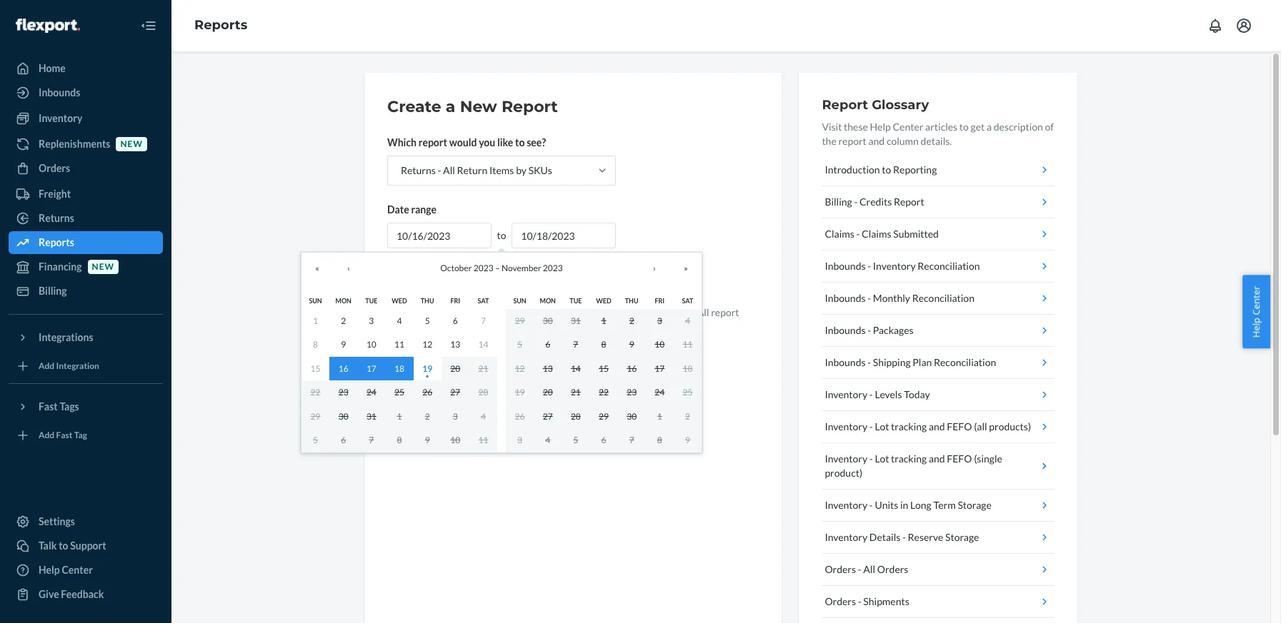 Task type: locate. For each thing, give the bounding box(es) containing it.
october 2023 – november 2023
[[440, 263, 563, 274]]

1 vertical spatial help center
[[39, 565, 93, 577]]

2 monday element from the left
[[540, 297, 556, 305]]

new up time
[[511, 307, 529, 319]]

1 button
[[302, 309, 330, 333], [590, 309, 618, 333], [385, 405, 413, 429], [646, 405, 674, 429]]

open account menu image
[[1236, 17, 1253, 34]]

18 down october 11, 2023 element
[[394, 363, 404, 374]]

1 wednesday element from the left
[[392, 297, 407, 305]]

0 horizontal spatial saturday element
[[478, 297, 489, 305]]

4
[[397, 315, 402, 326], [685, 315, 690, 326], [481, 411, 486, 422], [545, 435, 550, 446]]

1 vertical spatial 26
[[515, 411, 525, 422]]

19 button
[[413, 357, 441, 381], [506, 381, 534, 405]]

1 fri from the left
[[450, 297, 460, 305]]

october 26, 2023 element
[[422, 387, 432, 398]]

support
[[70, 540, 106, 552]]

10/18/2023
[[521, 230, 575, 242]]

2 tue from the left
[[570, 297, 582, 305]]

report inside "it may take up to 2 hours for new information to be reflected in reports. all report time fields are in universal time (utc)."
[[711, 307, 739, 319]]

inventory - levels today
[[825, 389, 930, 401]]

30 button down october 23, 2023 element
[[330, 405, 357, 429]]

»
[[684, 263, 688, 274]]

0 vertical spatial 20
[[450, 363, 460, 374]]

0 horizontal spatial november 4, 2023 element
[[481, 411, 486, 422]]

thu for 2
[[625, 297, 638, 305]]

november 9, 2023 element for 9 "button" above november 16, 2023 element
[[629, 339, 634, 350]]

report inside button
[[432, 274, 462, 286]]

0 horizontal spatial a
[[446, 97, 455, 116]]

reports
[[194, 17, 247, 33], [39, 237, 74, 249]]

october 22, 2023 element
[[311, 387, 321, 398]]

0 horizontal spatial 12
[[422, 339, 432, 350]]

october 16, 2023 element
[[339, 363, 348, 374]]

reports link
[[194, 17, 247, 33], [9, 232, 163, 254]]

units
[[875, 499, 898, 512]]

0 horizontal spatial sun
[[309, 297, 322, 305]]

0 horizontal spatial 13
[[450, 339, 460, 350]]

19 down november 12, 2023 element
[[515, 387, 525, 398]]

22 down october 15, 2023 element
[[311, 387, 321, 398]]

15 button up november 22, 2023 element at the bottom left of the page
[[590, 357, 618, 381]]

3 button down october 27, 2023 element
[[441, 405, 469, 429]]

and inside inventory - lot tracking and fefo (single product)
[[929, 453, 945, 465]]

2 for '2' button to the right of the "be"
[[629, 315, 634, 326]]

monday element for 2
[[336, 297, 351, 305]]

thursday element for 2
[[625, 297, 638, 305]]

26 button up december 3, 2023 element
[[506, 405, 534, 429]]

fast
[[39, 401, 58, 413], [56, 430, 72, 441]]

14 for october 14, 2023 element
[[478, 339, 488, 350]]

2 fefo from the top
[[947, 453, 972, 465]]

25 button
[[385, 381, 413, 405], [674, 381, 702, 405]]

to inside button
[[882, 164, 891, 176]]

1 wed from the left
[[392, 297, 407, 305]]

be
[[596, 307, 607, 319]]

november 4, 2023 element up november 18, 2023 element
[[685, 315, 690, 326]]

2 vertical spatial center
[[62, 565, 93, 577]]

add inside add integration link
[[39, 361, 54, 372]]

inbounds for inbounds
[[39, 86, 80, 99]]

10 button up october 17, 2023 "element" in the left bottom of the page
[[357, 333, 385, 357]]

2 saturday element from the left
[[682, 297, 693, 305]]

3 right 'reflected'
[[657, 315, 662, 326]]

november 5, 2023 element down october 22, 2023 element
[[313, 435, 318, 446]]

0 horizontal spatial 21 button
[[469, 357, 497, 381]]

report left would on the top of the page
[[419, 136, 447, 149]]

sunday element up time
[[513, 297, 526, 305]]

1 horizontal spatial sun
[[513, 297, 526, 305]]

1 friday element from the left
[[450, 297, 460, 305]]

october 4, 2023 element
[[397, 315, 402, 326]]

1 up december 8, 2023 element
[[657, 411, 662, 422]]

report right reports.
[[711, 307, 739, 319]]

report glossary
[[822, 97, 929, 113]]

1 for 1 button on top of october 8, 2023 element
[[313, 315, 318, 326]]

1 horizontal spatial november 3, 2023 element
[[657, 315, 662, 326]]

2023 left –
[[474, 263, 494, 274]]

november 11, 2023 element
[[683, 339, 693, 350], [478, 435, 488, 446]]

1 down october 25, 2023 element
[[397, 411, 402, 422]]

1 horizontal spatial claims
[[862, 228, 891, 240]]

see?
[[527, 136, 546, 149]]

orders down orders - all orders
[[825, 596, 856, 608]]

monday element up october 2, 2023 element
[[336, 297, 351, 305]]

1 horizontal spatial 12
[[515, 363, 525, 374]]

create inside button
[[399, 274, 430, 286]]

november 13, 2023 element
[[543, 363, 553, 374]]

30 right time
[[543, 315, 553, 326]]

20 button up november 27, 2023 element
[[534, 381, 562, 405]]

2 horizontal spatial report
[[894, 196, 924, 208]]

6
[[453, 315, 458, 326], [545, 339, 550, 350], [341, 435, 346, 446], [601, 435, 606, 446]]

inbounds - monthly reconciliation button
[[822, 283, 1055, 315]]

billing for billing
[[39, 285, 67, 297]]

23 for october 23, 2023 element
[[339, 387, 348, 398]]

november 8, 2023 element
[[601, 339, 606, 350], [397, 435, 402, 446]]

shipping
[[873, 357, 911, 369]]

0 horizontal spatial 11 button
[[385, 333, 413, 357]]

0 horizontal spatial 18 button
[[385, 357, 413, 381]]

inventory - lot tracking and fefo (single product) button
[[822, 444, 1055, 490]]

1 mon from the left
[[336, 297, 351, 305]]

november 25, 2023 element
[[683, 387, 693, 398]]

30 button
[[534, 309, 562, 333], [330, 405, 357, 429], [618, 405, 646, 429]]

2 mon from the left
[[540, 297, 556, 305]]

- for inbounds - inventory reconciliation
[[868, 260, 871, 272]]

november 3, 2023 element for 3 button on top of november 17, 2023 element
[[657, 315, 662, 326]]

visit these help center articles to get a description of the report and column details.
[[822, 121, 1054, 147]]

2 tracking from the top
[[891, 453, 927, 465]]

21 button up october 28, 2023 "element"
[[469, 357, 497, 381]]

claims
[[825, 228, 855, 240], [862, 228, 891, 240]]

1 17 from the left
[[367, 363, 376, 374]]

1 vertical spatial and
[[929, 421, 945, 433]]

2 horizontal spatial new
[[511, 307, 529, 319]]

- left packages
[[868, 324, 871, 337]]

december 2, 2023 element
[[685, 411, 690, 422]]

to right like
[[515, 136, 525, 149]]

thu up take
[[421, 297, 434, 305]]

fast inside add fast tag link
[[56, 430, 72, 441]]

3
[[369, 315, 374, 326], [657, 315, 662, 326], [453, 411, 458, 422], [517, 435, 522, 446]]

introduction to reporting
[[825, 164, 937, 176]]

2 16 from the left
[[627, 363, 637, 374]]

november 30, 2023 element
[[627, 411, 637, 422]]

october 25, 2023 element
[[394, 387, 404, 398]]

help center
[[1250, 286, 1263, 338], [39, 565, 93, 577]]

25 down november 18, 2023 element
[[683, 387, 693, 398]]

mon up october 2, 2023 element
[[336, 297, 351, 305]]

1 25 from the left
[[394, 387, 404, 398]]

- up orders - shipments on the right bottom
[[858, 564, 862, 576]]

1 horizontal spatial 23 button
[[618, 381, 646, 405]]

1 horizontal spatial 16 button
[[618, 357, 646, 381]]

- down claims - claims submitted at right
[[868, 260, 871, 272]]

21 up october 28, 2023 "element"
[[478, 363, 488, 374]]

26 for november 26, 2023 element
[[515, 411, 525, 422]]

november 3, 2023 element for 3 button below october 27, 2023 element
[[453, 411, 458, 422]]

0 vertical spatial new
[[120, 139, 143, 150]]

reconciliation for inbounds - inventory reconciliation
[[918, 260, 980, 272]]

‹
[[347, 263, 350, 274]]

14 button up october 21, 2023 element
[[469, 333, 497, 357]]

2 add from the top
[[39, 430, 54, 441]]

report inside visit these help center articles to get a description of the report and column details.
[[839, 135, 867, 147]]

11 button up october 18, 2023 element
[[385, 333, 413, 357]]

1 vertical spatial returns
[[39, 212, 74, 224]]

0 vertical spatial returns
[[401, 164, 436, 177]]

0 horizontal spatial thu
[[421, 297, 434, 305]]

26 for october 26, 2023 'element'
[[422, 387, 432, 398]]

1 sat from the left
[[478, 297, 489, 305]]

0 horizontal spatial 10 button
[[357, 333, 385, 357]]

friday element for 3
[[655, 297, 665, 305]]

inbounds for inbounds - shipping plan reconciliation
[[825, 357, 866, 369]]

lot for inventory - lot tracking and fefo (single product)
[[875, 453, 889, 465]]

0 horizontal spatial 14 button
[[469, 333, 497, 357]]

9 button up october 16, 2023 element
[[330, 333, 357, 357]]

1 horizontal spatial 28
[[571, 411, 581, 422]]

8 for december 8, 2023 element
[[657, 435, 662, 446]]

billing
[[825, 196, 852, 208], [39, 285, 67, 297]]

21 for october 21, 2023 element
[[478, 363, 488, 374]]

create
[[387, 97, 441, 116], [399, 274, 430, 286]]

november 11, 2023 element for the middle 11 button
[[478, 435, 488, 446]]

- for inbounds - monthly reconciliation
[[868, 292, 871, 304]]

thursday element
[[421, 297, 434, 305], [625, 297, 638, 305]]

november 22, 2023 element
[[599, 387, 609, 398]]

all inside button
[[863, 564, 875, 576]]

19 button up october 26, 2023 'element'
[[413, 357, 441, 381]]

inventory details - reserve storage button
[[822, 522, 1055, 555]]

returns for returns
[[39, 212, 74, 224]]

2 2023 from the left
[[543, 263, 563, 274]]

report
[[502, 97, 558, 116], [822, 97, 868, 113], [894, 196, 924, 208]]

13 for october 13, 2023 element
[[450, 339, 460, 350]]

1 23 from the left
[[339, 387, 348, 398]]

1 add from the top
[[39, 361, 54, 372]]

14
[[478, 339, 488, 350], [571, 363, 581, 374]]

add for add fast tag
[[39, 430, 54, 441]]

1 horizontal spatial november 8, 2023 element
[[601, 339, 606, 350]]

1 vertical spatial 21
[[571, 387, 581, 398]]

0 horizontal spatial tue
[[365, 297, 378, 305]]

2 25 from the left
[[683, 387, 693, 398]]

1 tue from the left
[[365, 297, 378, 305]]

2 thu from the left
[[625, 297, 638, 305]]

0 vertical spatial november 11, 2023 element
[[683, 339, 693, 350]]

november 18, 2023 element
[[683, 363, 693, 374]]

october
[[440, 263, 472, 274]]

- left levels in the right bottom of the page
[[870, 389, 873, 401]]

1 horizontal spatial 16
[[627, 363, 637, 374]]

november 7, 2023 element
[[573, 339, 578, 350], [369, 435, 374, 446]]

2 for '2' button below october 26, 2023 'element'
[[425, 411, 430, 422]]

friday element up reports.
[[655, 297, 665, 305]]

- for inbounds - packages
[[868, 324, 871, 337]]

inbounds - inventory reconciliation
[[825, 260, 980, 272]]

wed up the "be"
[[596, 297, 611, 305]]

november 29, 2023 element
[[599, 411, 609, 422]]

packages
[[873, 324, 914, 337]]

2 vertical spatial and
[[929, 453, 945, 465]]

1 vertical spatial november 1, 2023 element
[[397, 411, 402, 422]]

29
[[515, 315, 525, 326], [311, 411, 321, 422], [599, 411, 609, 422]]

october 6, 2023 element
[[453, 315, 458, 326]]

october 30, 2023 element
[[543, 315, 553, 326], [339, 411, 348, 422]]

1 22 button from the left
[[302, 381, 330, 405]]

2 friday element from the left
[[655, 297, 665, 305]]

6 for october 6, 2023 element
[[453, 315, 458, 326]]

october 20, 2023 element
[[450, 363, 460, 374]]

5 down time
[[517, 339, 522, 350]]

2 button
[[330, 309, 357, 333], [618, 309, 646, 333], [413, 405, 441, 429], [674, 405, 702, 429]]

fast tags
[[39, 401, 79, 413]]

sun
[[309, 297, 322, 305], [513, 297, 526, 305]]

report up up
[[432, 274, 462, 286]]

1 sun from the left
[[309, 297, 322, 305]]

9 button down october 26, 2023 'element'
[[413, 429, 441, 453]]

1 horizontal spatial october 29, 2023 element
[[515, 315, 525, 326]]

inbounds down home at the left of the page
[[39, 86, 80, 99]]

0 vertical spatial november 1, 2023 element
[[601, 315, 606, 326]]

add inside add fast tag link
[[39, 430, 54, 441]]

inventory for inventory details - reserve storage
[[825, 532, 868, 544]]

0 horizontal spatial 14
[[478, 339, 488, 350]]

28 button
[[469, 381, 497, 405], [562, 405, 590, 429]]

1 horizontal spatial thu
[[625, 297, 638, 305]]

1 claims from the left
[[825, 228, 855, 240]]

billing down introduction
[[825, 196, 852, 208]]

3 button
[[357, 309, 385, 333], [646, 309, 674, 333], [441, 405, 469, 429], [506, 429, 534, 453]]

wed
[[392, 297, 407, 305], [596, 297, 611, 305]]

0 horizontal spatial 22
[[311, 387, 321, 398]]

1 tracking from the top
[[891, 421, 927, 433]]

1
[[313, 315, 318, 326], [601, 315, 606, 326], [397, 411, 402, 422], [657, 411, 662, 422]]

28 for october 28, 2023 "element"
[[478, 387, 488, 398]]

inbounds for inbounds - monthly reconciliation
[[825, 292, 866, 304]]

1 button up october 8, 2023 element
[[302, 309, 330, 333]]

0 vertical spatial lot
[[875, 421, 889, 433]]

sun for 29
[[513, 297, 526, 305]]

2
[[461, 307, 467, 319], [341, 315, 346, 326], [629, 315, 634, 326], [425, 411, 430, 422], [685, 411, 690, 422]]

create for create report
[[399, 274, 430, 286]]

0 horizontal spatial 19
[[422, 363, 432, 374]]

help inside button
[[1250, 318, 1263, 338]]

friday element
[[450, 297, 460, 305], [655, 297, 665, 305]]

0 vertical spatial fefo
[[947, 421, 972, 433]]

2 15 from the left
[[599, 363, 609, 374]]

1 horizontal spatial 20
[[543, 387, 553, 398]]

november 26, 2023 element
[[515, 411, 525, 422]]

11 left december 3, 2023 element
[[478, 435, 488, 446]]

9 button
[[330, 333, 357, 357], [618, 333, 646, 357], [413, 429, 441, 453], [674, 429, 702, 453]]

1 vertical spatial 28
[[571, 411, 581, 422]]

10 button down october 27, 2023 element
[[441, 429, 469, 453]]

new inside "it may take up to 2 hours for new information to be reflected in reports. all report time fields are in universal time (utc)."
[[511, 307, 529, 319]]

0 vertical spatial 21
[[478, 363, 488, 374]]

sat up reports.
[[682, 297, 693, 305]]

inbounds - shipping plan reconciliation
[[825, 357, 996, 369]]

0 horizontal spatial 31
[[367, 411, 376, 422]]

1 lot from the top
[[875, 421, 889, 433]]

0 horizontal spatial help center
[[39, 565, 93, 577]]

12 button
[[413, 333, 441, 357], [506, 357, 534, 381]]

1 horizontal spatial help
[[870, 121, 891, 133]]

1 horizontal spatial friday element
[[655, 297, 665, 305]]

return
[[457, 164, 488, 177]]

long
[[910, 499, 932, 512]]

fefo inside inventory - lot tracking and fefo (single product)
[[947, 453, 972, 465]]

20 for october 20, 2023 element
[[450, 363, 460, 374]]

november 8, 2023 element up november 15, 2023 element on the bottom left of the page
[[601, 339, 606, 350]]

1 horizontal spatial monday element
[[540, 297, 556, 305]]

26
[[422, 387, 432, 398], [515, 411, 525, 422]]

fefo for (single
[[947, 453, 972, 465]]

8 for the 'november 8, 2023' element related to "8" button under october 25, 2023 element
[[397, 435, 402, 446]]

november 6, 2023 element for 6 button on top of the november 13, 2023 element
[[545, 339, 550, 350]]

1 horizontal spatial wed
[[596, 297, 611, 305]]

0 vertical spatial november 4, 2023 element
[[685, 315, 690, 326]]

saturday element
[[478, 297, 489, 305], [682, 297, 693, 305]]

november 9, 2023 element
[[629, 339, 634, 350], [425, 435, 430, 446]]

2 18 from the left
[[683, 363, 693, 374]]

- left the monthly
[[868, 292, 871, 304]]

1 vertical spatial tracking
[[891, 453, 927, 465]]

reconciliation for inbounds - monthly reconciliation
[[912, 292, 975, 304]]

november 1, 2023 element
[[601, 315, 606, 326], [397, 411, 402, 422]]

16 for november 16, 2023 element
[[627, 363, 637, 374]]

21
[[478, 363, 488, 374], [571, 387, 581, 398]]

1 24 button from the left
[[357, 381, 385, 405]]

13 up november 20, 2023 element
[[543, 363, 553, 374]]

0 horizontal spatial 25
[[394, 387, 404, 398]]

1 24 from the left
[[367, 387, 376, 398]]

orders up "freight"
[[39, 162, 70, 174]]

17 up november 24, 2023 element
[[655, 363, 665, 374]]

november 1, 2023 element for 1 button to the right of information
[[601, 315, 606, 326]]

0 vertical spatial november 3, 2023 element
[[657, 315, 662, 326]]

1 15 button from the left
[[302, 357, 330, 381]]

1 25 button from the left
[[385, 381, 413, 405]]

add for add integration
[[39, 361, 54, 372]]

0 horizontal spatial help
[[39, 565, 60, 577]]

october 28, 2023 element
[[478, 387, 488, 398]]

lot
[[875, 421, 889, 433], [875, 453, 889, 465]]

1 fefo from the top
[[947, 421, 972, 433]]

mon up information
[[540, 297, 556, 305]]

24 button
[[357, 381, 385, 405], [646, 381, 674, 405]]

24 button down october 17, 2023 "element" in the left bottom of the page
[[357, 381, 385, 405]]

24 down october 17, 2023 "element" in the left bottom of the page
[[367, 387, 376, 398]]

inventory up 'replenishments' at the left top of the page
[[39, 112, 82, 124]]

- inside inventory - lot tracking and fefo (single product)
[[870, 453, 873, 465]]

1 horizontal spatial 31 button
[[562, 309, 590, 333]]

november 12, 2023 element
[[515, 363, 525, 374]]

31 button
[[562, 309, 590, 333], [357, 405, 385, 429]]

november 9, 2023 element for 9 "button" underneath october 26, 2023 'element'
[[425, 435, 430, 446]]

november 2, 2023 element
[[629, 315, 634, 326], [425, 411, 430, 422]]

11 button
[[385, 333, 413, 357], [674, 333, 702, 357], [469, 429, 497, 453]]

0 horizontal spatial 27
[[450, 387, 460, 398]]

november 15, 2023 element
[[599, 363, 609, 374]]

report up see?
[[502, 97, 558, 116]]

inbounds inside button
[[825, 324, 866, 337]]

tracking
[[891, 421, 927, 433], [891, 453, 927, 465]]

visit
[[822, 121, 842, 133]]

sat
[[478, 297, 489, 305], [682, 297, 693, 305]]

2 wed from the left
[[596, 297, 611, 305]]

2 sun from the left
[[513, 297, 526, 305]]

2 24 button from the left
[[646, 381, 674, 405]]

help
[[870, 121, 891, 133], [1250, 318, 1263, 338], [39, 565, 60, 577]]

1 horizontal spatial 11 button
[[469, 429, 497, 453]]

2 sunday element from the left
[[513, 297, 526, 305]]

27 button
[[441, 381, 469, 405], [534, 405, 562, 429]]

0 vertical spatial november 6, 2023 element
[[545, 339, 550, 350]]

8 down october 25, 2023 element
[[397, 435, 402, 446]]

october 3, 2023 element
[[369, 315, 374, 326]]

fri up october 6, 2023 element
[[450, 297, 460, 305]]

1 vertical spatial november 8, 2023 element
[[397, 435, 402, 446]]

-
[[438, 164, 441, 177], [854, 196, 858, 208], [856, 228, 860, 240], [868, 260, 871, 272], [868, 292, 871, 304], [868, 324, 871, 337], [868, 357, 871, 369], [870, 389, 873, 401], [870, 421, 873, 433], [870, 453, 873, 465], [870, 499, 873, 512], [903, 532, 906, 544], [858, 564, 862, 576], [858, 596, 862, 608]]

fast inside fast tags dropdown button
[[39, 401, 58, 413]]

10 button
[[357, 333, 385, 357], [646, 333, 674, 357], [441, 429, 469, 453]]

october 19, 2023 element
[[422, 363, 432, 374]]

all for returns
[[443, 164, 455, 177]]

28 for november 28, 2023 "element"
[[571, 411, 581, 422]]

fefo left (all
[[947, 421, 972, 433]]

october 10, 2023 element
[[367, 339, 376, 350]]

report down reporting
[[894, 196, 924, 208]]

- for inbounds - shipping plan reconciliation
[[868, 357, 871, 369]]

1 monday element from the left
[[336, 297, 351, 305]]

1 horizontal spatial 27
[[543, 411, 553, 422]]

17
[[367, 363, 376, 374], [655, 363, 665, 374]]

1 22 from the left
[[311, 387, 321, 398]]

and left column
[[869, 135, 885, 147]]

0 vertical spatial 13
[[450, 339, 460, 350]]

new
[[120, 139, 143, 150], [92, 262, 114, 273], [511, 307, 529, 319]]

fri for 3
[[655, 297, 665, 305]]

- for inventory - units in long term storage
[[870, 499, 873, 512]]

billing for billing - credits report
[[825, 196, 852, 208]]

tue for 31
[[570, 297, 582, 305]]

october 14, 2023 element
[[478, 339, 488, 350]]

october 1, 2023 element
[[313, 315, 318, 326]]

october 31, 2023 element
[[571, 315, 581, 326], [367, 411, 376, 422]]

12 for october 12, 2023 element
[[422, 339, 432, 350]]

fefo for (all
[[947, 421, 972, 433]]

thursday element up 'reflected'
[[625, 297, 638, 305]]

wednesday element for 1
[[596, 297, 611, 305]]

2 18 button from the left
[[674, 357, 702, 381]]

2 horizontal spatial 29
[[599, 411, 609, 422]]

14 button
[[469, 333, 497, 357], [562, 357, 590, 381]]

reserve
[[908, 532, 943, 544]]

29 button up december 6, 2023 element
[[590, 405, 618, 429]]

1 tuesday element from the left
[[365, 297, 378, 305]]

billing inside button
[[825, 196, 852, 208]]

23 down october 16, 2023 element
[[339, 387, 348, 398]]

lot inside inventory - lot tracking and fefo (single product)
[[875, 453, 889, 465]]

0 vertical spatial 28
[[478, 387, 488, 398]]

22 for november 22, 2023 element at the bottom left of the page
[[599, 387, 609, 398]]

october 29, 2023 element
[[515, 315, 525, 326], [311, 411, 321, 422]]

1 16 from the left
[[339, 363, 348, 374]]

2 23 from the left
[[627, 387, 637, 398]]

1 vertical spatial 14
[[571, 363, 581, 374]]

0 horizontal spatial 16 button
[[330, 357, 357, 381]]

29 right for
[[515, 315, 525, 326]]

tracking inside inventory - lot tracking and fefo (single product)
[[891, 453, 927, 465]]

22 button
[[302, 381, 330, 405], [590, 381, 618, 405]]

freight
[[39, 188, 71, 200]]

orders for orders - shipments
[[825, 596, 856, 608]]

8 button up november 15, 2023 element on the bottom left of the page
[[590, 333, 618, 357]]

0 horizontal spatial 15 button
[[302, 357, 330, 381]]

fri for 6
[[450, 297, 460, 305]]

1 23 button from the left
[[330, 381, 357, 405]]

8
[[313, 339, 318, 350], [601, 339, 606, 350], [397, 435, 402, 446], [657, 435, 662, 446]]

1 vertical spatial november 4, 2023 element
[[481, 411, 486, 422]]

0 vertical spatial november 8, 2023 element
[[601, 339, 606, 350]]

1 horizontal spatial a
[[987, 121, 992, 133]]

lot up units
[[875, 453, 889, 465]]

1 sunday element from the left
[[309, 297, 322, 305]]

1 for 1 button above december 8, 2023 element
[[657, 411, 662, 422]]

inventory for inventory - levels today
[[825, 389, 868, 401]]

1 16 button from the left
[[330, 357, 357, 381]]

0 horizontal spatial 18
[[394, 363, 404, 374]]

1 thu from the left
[[421, 297, 434, 305]]

31 left the "be"
[[571, 315, 581, 326]]

2 tuesday element from the left
[[570, 297, 582, 305]]

21 button
[[469, 357, 497, 381], [562, 381, 590, 405]]

tracking for (single
[[891, 453, 927, 465]]

2 horizontal spatial 30 button
[[618, 405, 646, 429]]

1 horizontal spatial 13 button
[[534, 357, 562, 381]]

create up which
[[387, 97, 441, 116]]

talk to support
[[39, 540, 106, 552]]

23 for november 23, 2023 element
[[627, 387, 637, 398]]

2 right the "be"
[[629, 315, 634, 326]]

2 horizontal spatial 10 button
[[646, 333, 674, 357]]

2 24 from the left
[[655, 387, 665, 398]]

october 30, 2023 element right time
[[543, 315, 553, 326]]

1 horizontal spatial reports
[[194, 17, 247, 33]]

1 thursday element from the left
[[421, 297, 434, 305]]

0 horizontal spatial 29 button
[[302, 405, 330, 429]]

november 10, 2023 element
[[655, 339, 665, 350], [450, 435, 460, 446]]

fast tags button
[[9, 396, 163, 419]]

1 vertical spatial november 10, 2023 element
[[450, 435, 460, 446]]

november 5, 2023 element
[[517, 339, 522, 350], [313, 435, 318, 446]]

november 9, 2023 element down october 26, 2023 'element'
[[425, 435, 430, 446]]

november 3, 2023 element
[[657, 315, 662, 326], [453, 411, 458, 422]]

november 6, 2023 element
[[545, 339, 550, 350], [341, 435, 346, 446]]

1 horizontal spatial november 7, 2023 element
[[573, 339, 578, 350]]

report up these
[[822, 97, 868, 113]]

1 saturday element from the left
[[478, 297, 489, 305]]

monday element
[[336, 297, 351, 305], [540, 297, 556, 305]]

1 18 from the left
[[394, 363, 404, 374]]

8 down december 1, 2023 element
[[657, 435, 662, 446]]

orders for orders
[[39, 162, 70, 174]]

in left reports.
[[651, 307, 659, 319]]

november 5, 2023 element down time
[[517, 339, 522, 350]]

2 17 button from the left
[[646, 357, 674, 381]]

22 up november 29, 2023 element on the left of page
[[599, 387, 609, 398]]

0 vertical spatial 19
[[422, 363, 432, 374]]

1 horizontal spatial thursday element
[[625, 297, 638, 305]]

returns down "freight"
[[39, 212, 74, 224]]

shipments
[[863, 596, 910, 608]]

2 fri from the left
[[655, 297, 665, 305]]

23 button
[[330, 381, 357, 405], [618, 381, 646, 405]]

1 horizontal spatial 25
[[683, 387, 693, 398]]

0 horizontal spatial october 31, 2023 element
[[367, 411, 376, 422]]

inventory inside inventory - lot tracking and fefo (single product)
[[825, 453, 868, 465]]

2 17 from the left
[[655, 363, 665, 374]]

1 18 button from the left
[[385, 357, 413, 381]]

tue
[[365, 297, 378, 305], [570, 297, 582, 305]]

reflected
[[609, 307, 649, 319]]

inventory for inventory
[[39, 112, 82, 124]]

28 down october 21, 2023 element
[[478, 387, 488, 398]]

2 thursday element from the left
[[625, 297, 638, 305]]

1 horizontal spatial 25 button
[[674, 381, 702, 405]]

wed for 1
[[596, 297, 611, 305]]

november 20, 2023 element
[[543, 387, 553, 398]]

sunday element
[[309, 297, 322, 305], [513, 297, 526, 305]]

0 vertical spatial october 29, 2023 element
[[515, 315, 525, 326]]

- for returns - all return items by skus
[[438, 164, 441, 177]]

1 15 from the left
[[311, 363, 321, 374]]

report inside button
[[894, 196, 924, 208]]

wednesday element
[[392, 297, 407, 305], [596, 297, 611, 305]]

2 sat from the left
[[682, 297, 693, 305]]

it may take up to 2 hours for new information to be reflected in reports. all report time fields are in universal time (utc).
[[387, 307, 739, 333]]

2 wednesday element from the left
[[596, 297, 611, 305]]

–
[[495, 263, 500, 274]]

november 1, 2023 element left 'reflected'
[[601, 315, 606, 326]]

0 horizontal spatial returns
[[39, 212, 74, 224]]

2 22 from the left
[[599, 387, 609, 398]]

2 lot from the top
[[875, 453, 889, 465]]

wed up may
[[392, 297, 407, 305]]

monday element for 30
[[540, 297, 556, 305]]

8 button up october 15, 2023 element
[[302, 333, 330, 357]]

open notifications image
[[1207, 17, 1224, 34]]

november 4, 2023 element
[[685, 315, 690, 326], [481, 411, 486, 422]]

tuesday element
[[365, 297, 378, 305], [570, 297, 582, 305]]

0 vertical spatial november 7, 2023 element
[[573, 339, 578, 350]]

24
[[367, 387, 376, 398], [655, 387, 665, 398]]

november 19, 2023 element
[[515, 387, 525, 398]]

inbounds for inbounds - inventory reconciliation
[[825, 260, 866, 272]]

october 23, 2023 element
[[339, 387, 348, 398]]

glossary
[[872, 97, 929, 113]]

0 horizontal spatial reports
[[39, 237, 74, 249]]

december 6, 2023 element
[[601, 435, 606, 446]]

sun for 1
[[309, 297, 322, 305]]

in left long
[[900, 499, 909, 512]]

13 button up october 20, 2023 element
[[441, 333, 469, 357]]

7
[[481, 315, 486, 326], [573, 339, 578, 350], [369, 435, 374, 446], [629, 435, 634, 446]]

inbounds inside 'link'
[[39, 86, 80, 99]]

21 down november 14, 2023 element
[[571, 387, 581, 398]]

8 for october 8, 2023 element
[[313, 339, 318, 350]]

21 for november 21, 2023 element
[[571, 387, 581, 398]]

add down fast tags
[[39, 430, 54, 441]]

inbounds for inbounds - packages
[[825, 324, 866, 337]]



Task type: describe. For each thing, give the bounding box(es) containing it.
tags
[[60, 401, 79, 413]]

like
[[497, 136, 513, 149]]

december 1, 2023 element
[[657, 411, 662, 422]]

take
[[416, 307, 435, 319]]

claims - claims submitted
[[825, 228, 939, 240]]

2 for '2' button over december 9, 2023 element at the right of page
[[685, 411, 690, 422]]

« button
[[302, 253, 333, 284]]

0 horizontal spatial 10
[[367, 339, 376, 350]]

6 for 6 button below october 23, 2023 element november 6, 2023 element
[[341, 435, 346, 446]]

orders up shipments
[[877, 564, 909, 576]]

monthly
[[873, 292, 910, 304]]

to up october 2023 – november 2023
[[497, 229, 506, 242]]

create a new report
[[387, 97, 558, 116]]

0 vertical spatial 31
[[571, 315, 581, 326]]

2 horizontal spatial 11
[[683, 339, 693, 350]]

0 horizontal spatial 26 button
[[413, 381, 441, 405]]

inbounds - inventory reconciliation button
[[822, 251, 1055, 283]]

saturday element for 4
[[682, 297, 693, 305]]

to inside visit these help center articles to get a description of the report and column details.
[[960, 121, 969, 133]]

- for inventory - lot tracking and fefo (all products)
[[870, 421, 873, 433]]

5 down november 28, 2023 "element"
[[573, 435, 578, 446]]

give feedback
[[39, 589, 104, 601]]

add fast tag
[[39, 430, 87, 441]]

22 for october 22, 2023 element
[[311, 387, 321, 398]]

inbounds - packages
[[825, 324, 914, 337]]

all for orders
[[863, 564, 875, 576]]

december 9, 2023 element
[[685, 435, 690, 446]]

november 17, 2023 element
[[655, 363, 665, 374]]

orders - all orders
[[825, 564, 909, 576]]

october 17, 2023 element
[[367, 363, 376, 374]]

feedback
[[61, 589, 104, 601]]

tuesday element for 3
[[365, 297, 378, 305]]

in inside button
[[900, 499, 909, 512]]

friday element for 6
[[450, 297, 460, 305]]

17 for november 17, 2023 element
[[655, 363, 665, 374]]

2 vertical spatial reconciliation
[[934, 357, 996, 369]]

2 16 button from the left
[[618, 357, 646, 381]]

8 button down december 1, 2023 element
[[646, 429, 674, 453]]

7 button up october 14, 2023 element
[[469, 309, 497, 333]]

9 down october 26, 2023 'element'
[[425, 435, 430, 446]]

1 button right information
[[590, 309, 618, 333]]

1 horizontal spatial 29
[[515, 315, 525, 326]]

description
[[994, 121, 1043, 133]]

report for create a new report
[[502, 97, 558, 116]]

1 horizontal spatial in
[[651, 307, 659, 319]]

1 horizontal spatial 19 button
[[506, 381, 534, 405]]

by
[[516, 164, 527, 177]]

2 horizontal spatial 11 button
[[674, 333, 702, 357]]

0 vertical spatial october 30, 2023 element
[[543, 315, 553, 326]]

1 17 button from the left
[[357, 357, 385, 381]]

lot for inventory - lot tracking and fefo (all products)
[[875, 421, 889, 433]]

orders for orders - all orders
[[825, 564, 856, 576]]

fields
[[409, 321, 432, 333]]

1 for 1 button to the right of information
[[601, 315, 606, 326]]

help inside visit these help center articles to get a description of the report and column details.
[[870, 121, 891, 133]]

1 horizontal spatial 28 button
[[562, 405, 590, 429]]

1 horizontal spatial 11
[[478, 435, 488, 446]]

november 1, 2023 element for 1 button below october 25, 2023 element
[[397, 411, 402, 422]]

1 horizontal spatial 30
[[543, 315, 553, 326]]

to left the "be"
[[585, 307, 594, 319]]

new
[[460, 97, 497, 116]]

a inside visit these help center articles to get a description of the report and column details.
[[987, 121, 992, 133]]

1 horizontal spatial 29 button
[[506, 309, 534, 333]]

returns for returns - all return items by skus
[[401, 164, 436, 177]]

help center link
[[9, 560, 163, 582]]

get
[[971, 121, 985, 133]]

returns link
[[9, 207, 163, 230]]

articles
[[925, 121, 958, 133]]

«
[[315, 263, 319, 274]]

tue for 3
[[365, 297, 378, 305]]

1 horizontal spatial 27 button
[[534, 405, 562, 429]]

- right details
[[903, 532, 906, 544]]

sat for 4
[[682, 297, 693, 305]]

home
[[39, 62, 66, 74]]

10/16/2023
[[397, 230, 450, 242]]

2 button up october 9, 2023 element
[[330, 309, 357, 333]]

2 horizontal spatial 10
[[655, 339, 665, 350]]

19 for november 19, 2023 element
[[515, 387, 525, 398]]

0 vertical spatial november 2, 2023 element
[[629, 315, 634, 326]]

talk
[[39, 540, 57, 552]]

december 8, 2023 element
[[657, 435, 662, 446]]

november 8, 2023 element for "8" button under october 25, 2023 element
[[397, 435, 402, 446]]

october 5, 2023 element
[[425, 315, 430, 326]]

inventory up the monthly
[[873, 260, 916, 272]]

- for orders - all orders
[[858, 564, 862, 576]]

orders - all orders button
[[822, 555, 1055, 587]]

0 horizontal spatial 30
[[339, 411, 348, 422]]

orders - shipments
[[825, 596, 910, 608]]

would
[[449, 136, 477, 149]]

replenishments
[[39, 138, 110, 150]]

1 2023 from the left
[[474, 263, 494, 274]]

settings
[[39, 516, 75, 528]]

close navigation image
[[140, 17, 157, 34]]

reporting
[[893, 164, 937, 176]]

tracking for (all
[[891, 421, 927, 433]]

add integration
[[39, 361, 99, 372]]

november 6, 2023 element for 6 button below october 23, 2023 element
[[341, 435, 346, 446]]

inbounds - monthly reconciliation
[[825, 292, 975, 304]]

sunday element for 29
[[513, 297, 526, 305]]

7 button up november 14, 2023 element
[[562, 333, 590, 357]]

help center inside button
[[1250, 286, 1263, 338]]

9 button down december 2, 2023 element
[[674, 429, 702, 453]]

0 horizontal spatial november 2, 2023 element
[[425, 411, 430, 422]]

0 vertical spatial storage
[[958, 499, 992, 512]]

give feedback button
[[9, 584, 163, 607]]

1 horizontal spatial november 10, 2023 element
[[655, 339, 665, 350]]

0 horizontal spatial 30 button
[[330, 405, 357, 429]]

2 vertical spatial help
[[39, 565, 60, 577]]

9 button up november 16, 2023 element
[[618, 333, 646, 357]]

october 9, 2023 element
[[341, 339, 346, 350]]

up
[[437, 307, 448, 319]]

15 for november 15, 2023 element on the bottom left of the page
[[599, 363, 609, 374]]

0 vertical spatial november 5, 2023 element
[[517, 339, 522, 350]]

12 for november 12, 2023 element
[[515, 363, 525, 374]]

‹ button
[[333, 253, 364, 284]]

time
[[387, 321, 407, 333]]

18 for october 18, 2023 element
[[394, 363, 404, 374]]

7 down november 30, 2023 element
[[629, 435, 634, 446]]

0 horizontal spatial 13 button
[[441, 333, 469, 357]]

2 for '2' button over october 9, 2023 element
[[341, 315, 346, 326]]

october 13, 2023 element
[[450, 339, 460, 350]]

october 15, 2023 element
[[311, 363, 321, 374]]

- for inventory - levels today
[[870, 389, 873, 401]]

october 2, 2023 element
[[341, 315, 346, 326]]

hours
[[469, 307, 494, 319]]

27 for october 27, 2023 element
[[450, 387, 460, 398]]

october 8, 2023 element
[[313, 339, 318, 350]]

4 down october 28, 2023 "element"
[[481, 411, 486, 422]]

7 up november 14, 2023 element
[[573, 339, 578, 350]]

0 horizontal spatial 12 button
[[413, 333, 441, 357]]

november 14, 2023 element
[[571, 363, 581, 374]]

7 button down october 24, 2023 "element"
[[357, 429, 385, 453]]

billing - credits report button
[[822, 187, 1055, 219]]

mon for 2
[[336, 297, 351, 305]]

9 down october 2, 2023 element
[[341, 339, 346, 350]]

› button
[[639, 253, 670, 284]]

sat for 7
[[478, 297, 489, 305]]

column
[[887, 135, 919, 147]]

time
[[504, 321, 526, 333]]

october 18, 2023 element
[[394, 363, 404, 374]]

which report would you like to see?
[[387, 136, 546, 149]]

november 11, 2023 element for the rightmost 11 button
[[683, 339, 693, 350]]

center inside visit these help center articles to get a description of the report and column details.
[[893, 121, 924, 133]]

0 horizontal spatial reports link
[[9, 232, 163, 254]]

tag
[[74, 430, 87, 441]]

3 down october 27, 2023 element
[[453, 411, 458, 422]]

0 vertical spatial reports link
[[194, 17, 247, 33]]

december 7, 2023 element
[[629, 435, 634, 446]]

6 button up october 13, 2023 element
[[441, 309, 469, 333]]

products)
[[989, 421, 1031, 433]]

reports.
[[661, 307, 695, 319]]

2 22 button from the left
[[590, 381, 618, 405]]

7 down october 24, 2023 "element"
[[369, 435, 374, 446]]

october 27, 2023 element
[[450, 387, 460, 398]]

inventory for inventory - units in long term storage
[[825, 499, 868, 512]]

15 for october 15, 2023 element
[[311, 363, 321, 374]]

inventory for inventory - lot tracking and fefo (all products)
[[825, 421, 868, 433]]

october 7, 2023 element
[[481, 315, 486, 326]]

0 horizontal spatial 29
[[311, 411, 321, 422]]

inventory - lot tracking and fefo (all products) button
[[822, 412, 1055, 444]]

2 button up december 9, 2023 element at the right of page
[[674, 405, 702, 429]]

1 horizontal spatial 14 button
[[562, 357, 590, 381]]

(utc).
[[528, 321, 556, 333]]

create report button
[[387, 266, 474, 294]]

0 horizontal spatial 31 button
[[357, 405, 385, 429]]

2 15 button from the left
[[590, 357, 618, 381]]

3 button left it
[[357, 309, 385, 333]]

- for orders - shipments
[[858, 596, 862, 608]]

wednesday element for 4
[[392, 297, 407, 305]]

october 12, 2023 element
[[422, 339, 432, 350]]

details.
[[921, 135, 952, 147]]

december 4, 2023 element
[[545, 435, 550, 446]]

inbounds - packages button
[[822, 315, 1055, 347]]

1 horizontal spatial 10
[[450, 435, 460, 446]]

6 for december 6, 2023 element
[[601, 435, 606, 446]]

8 button down october 25, 2023 element
[[385, 429, 413, 453]]

november 27, 2023 element
[[543, 411, 553, 422]]

1 horizontal spatial 26 button
[[506, 405, 534, 429]]

financing
[[39, 261, 82, 273]]

plan
[[913, 357, 932, 369]]

1 horizontal spatial report
[[822, 97, 868, 113]]

inventory - levels today button
[[822, 379, 1055, 412]]

information
[[531, 307, 583, 319]]

2 horizontal spatial 29 button
[[590, 405, 618, 429]]

0 horizontal spatial november 10, 2023 element
[[450, 435, 460, 446]]

2 button down october 26, 2023 'element'
[[413, 405, 441, 429]]

home link
[[9, 57, 163, 80]]

november 28, 2023 element
[[571, 411, 581, 422]]

3 left it
[[369, 315, 374, 326]]

october 29, 2023 element for left 29 button
[[311, 411, 321, 422]]

range
[[411, 204, 437, 216]]

product)
[[825, 467, 863, 479]]

2 claims from the left
[[862, 228, 891, 240]]

inventory details - reserve storage
[[825, 532, 979, 544]]

items
[[489, 164, 514, 177]]

6 button down october 23, 2023 element
[[330, 429, 357, 453]]

1 vertical spatial in
[[451, 321, 459, 333]]

4 right it
[[397, 315, 402, 326]]

5 down october 22, 2023 element
[[313, 435, 318, 446]]

tuesday element for 31
[[570, 297, 582, 305]]

1 horizontal spatial 10 button
[[441, 429, 469, 453]]

1 vertical spatial 31
[[367, 411, 376, 422]]

1 horizontal spatial 21 button
[[562, 381, 590, 405]]

14 for november 14, 2023 element
[[571, 363, 581, 374]]

1 vertical spatial november 5, 2023 element
[[313, 435, 318, 446]]

0 horizontal spatial 19 button
[[413, 357, 441, 381]]

inventory - lot tracking and fefo (single product)
[[825, 453, 1002, 479]]

these
[[844, 121, 868, 133]]

2 button right the "be"
[[618, 309, 646, 333]]

inventory - units in long term storage
[[825, 499, 992, 512]]

to inside button
[[59, 540, 68, 552]]

1 horizontal spatial 20 button
[[534, 381, 562, 405]]

integrations
[[39, 332, 93, 344]]

november 24, 2023 element
[[655, 387, 665, 398]]

universal
[[461, 321, 502, 333]]

2 horizontal spatial 30
[[627, 411, 637, 422]]

november 21, 2023 element
[[571, 387, 581, 398]]

3 button down november 26, 2023 element
[[506, 429, 534, 453]]

9 down december 2, 2023 element
[[685, 435, 690, 446]]

flexport logo image
[[16, 18, 80, 33]]

6 button down november 29, 2023 element on the left of page
[[590, 429, 618, 453]]

thursday element for 5
[[421, 297, 434, 305]]

december 3, 2023 element
[[517, 435, 522, 446]]

- for inventory - lot tracking and fefo (single product)
[[870, 453, 873, 465]]

create report
[[399, 274, 462, 286]]

7 button down november 30, 2023 element
[[618, 429, 646, 453]]

25 for november 25, 2023 element
[[683, 387, 693, 398]]

submitted
[[893, 228, 939, 240]]

0 horizontal spatial november 7, 2023 element
[[369, 435, 374, 446]]

24 for october 24, 2023 "element"
[[367, 387, 376, 398]]

3 button up november 17, 2023 element
[[646, 309, 674, 333]]

and inside visit these help center articles to get a description of the report and column details.
[[869, 135, 885, 147]]

give
[[39, 589, 59, 601]]

- for billing - credits report
[[854, 196, 858, 208]]

1 horizontal spatial 12 button
[[506, 357, 534, 381]]

1 button up december 8, 2023 element
[[646, 405, 674, 429]]

2 25 button from the left
[[674, 381, 702, 405]]

5 left are
[[425, 315, 430, 326]]

16 for october 16, 2023 element
[[339, 363, 348, 374]]

3 down november 26, 2023 element
[[517, 435, 522, 446]]

0 horizontal spatial 11
[[394, 339, 404, 350]]

0 vertical spatial 31 button
[[562, 309, 590, 333]]

freight link
[[9, 183, 163, 206]]

7 left for
[[481, 315, 486, 326]]

0 horizontal spatial center
[[62, 565, 93, 577]]

settings link
[[9, 511, 163, 534]]

0 horizontal spatial 20 button
[[441, 357, 469, 381]]

0 horizontal spatial 27 button
[[441, 381, 469, 405]]

18 for november 18, 2023 element
[[683, 363, 693, 374]]

1 horizontal spatial november 4, 2023 element
[[685, 315, 690, 326]]

inventory - units in long term storage button
[[822, 490, 1055, 522]]

to right up
[[450, 307, 459, 319]]

help center button
[[1243, 275, 1271, 349]]

wed for 4
[[392, 297, 407, 305]]

for
[[496, 307, 509, 319]]

november 16, 2023 element
[[627, 363, 637, 374]]

4 down november 27, 2023 element
[[545, 435, 550, 446]]

it
[[387, 307, 394, 319]]

october 11, 2023 element
[[394, 339, 404, 350]]

integration
[[56, 361, 99, 372]]

27 for november 27, 2023 element
[[543, 411, 553, 422]]

0 horizontal spatial october 30, 2023 element
[[339, 411, 348, 422]]

and for inventory - lot tracking and fefo (single product)
[[929, 453, 945, 465]]

6 button up the november 13, 2023 element
[[534, 333, 562, 357]]

all inside "it may take up to 2 hours for new information to be reflected in reports. all report time fields are in universal time (utc)."
[[697, 307, 709, 319]]

new for financing
[[92, 262, 114, 273]]

4 up november 18, 2023 element
[[685, 315, 690, 326]]

1 button down october 25, 2023 element
[[385, 405, 413, 429]]

1 vertical spatial storage
[[945, 532, 979, 544]]

13 for the november 13, 2023 element
[[543, 363, 553, 374]]

1 horizontal spatial 30 button
[[534, 309, 562, 333]]

2 inside "it may take up to 2 hours for new information to be reflected in reports. all report time fields are in universal time (utc)."
[[461, 307, 467, 319]]

thu for 5
[[421, 297, 434, 305]]

20 for november 20, 2023 element
[[543, 387, 553, 398]]

term
[[934, 499, 956, 512]]

center inside button
[[1250, 286, 1263, 315]]

december 5, 2023 element
[[573, 435, 578, 446]]

saturday element for 7
[[478, 297, 489, 305]]

of
[[1045, 121, 1054, 133]]

the
[[822, 135, 837, 147]]

talk to support button
[[9, 535, 163, 558]]

november 23, 2023 element
[[627, 387, 637, 398]]

inventory link
[[9, 107, 163, 130]]

9 up november 16, 2023 element
[[629, 339, 634, 350]]

0 vertical spatial october 31, 2023 element
[[571, 315, 581, 326]]

report for billing - credits report
[[894, 196, 924, 208]]

october 24, 2023 element
[[367, 387, 376, 398]]

sunday element for 1
[[309, 297, 322, 305]]

october 21, 2023 element
[[478, 363, 488, 374]]

2 23 button from the left
[[618, 381, 646, 405]]

1 vertical spatial reports
[[39, 237, 74, 249]]

19 for october 19, 2023 element
[[422, 363, 432, 374]]

0 vertical spatial reports
[[194, 17, 247, 33]]

0 horizontal spatial 28 button
[[469, 381, 497, 405]]



